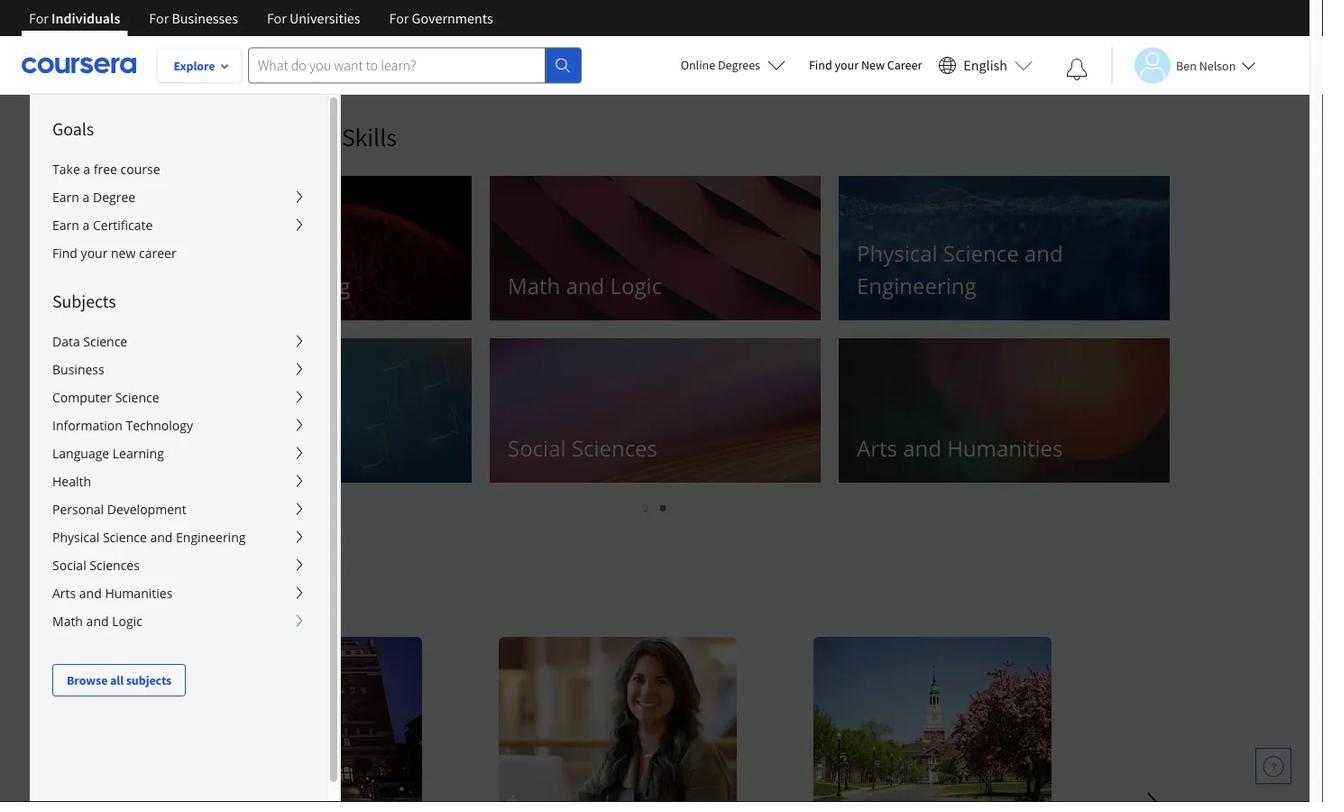 Task type: describe. For each thing, give the bounding box(es) containing it.
for for individuals
[[29, 9, 49, 27]]

language learning
[[159, 271, 350, 300]]

logic
[[610, 271, 662, 300]]

individuals
[[52, 9, 120, 27]]

humanities
[[948, 434, 1063, 463]]

learning
[[262, 271, 350, 300]]

list inside the explore topics and skills carousel element
[[141, 496, 1169, 517]]

for individuals
[[29, 9, 120, 27]]

degree
[[246, 576, 319, 608]]

2 button
[[655, 496, 673, 517]]

previous slide image
[[99, 303, 143, 347]]

coursera image
[[22, 51, 136, 80]]

What do you want to learn? text field
[[248, 47, 546, 83]]

governments
[[412, 9, 493, 27]]

language learning image
[[141, 176, 472, 320]]

career
[[888, 57, 923, 73]]

health image
[[141, 338, 472, 483]]

banner navigation
[[14, 0, 508, 50]]

and inside physical science and engineering
[[1025, 239, 1064, 268]]

your
[[835, 57, 859, 73]]

help center image
[[1263, 755, 1285, 777]]

next slide image
[[1133, 785, 1177, 802]]

for for governments
[[389, 9, 409, 27]]

engineering
[[857, 271, 977, 300]]

topics
[[224, 121, 291, 153]]

for governments
[[389, 9, 493, 27]]

online degrees button
[[667, 45, 800, 85]]

arts and humanities image
[[839, 338, 1170, 483]]

universities
[[290, 9, 360, 27]]

explore for explore topics and skills
[[141, 121, 219, 153]]

explore topics and skills carousel element
[[0, 96, 1179, 522]]

math and logic image
[[490, 176, 821, 320]]

show notifications image
[[1067, 59, 1088, 80]]

explore topics and skills
[[141, 121, 397, 153]]

math and logic
[[508, 271, 662, 300]]

sciences
[[572, 434, 658, 463]]

earn
[[141, 576, 189, 608]]

earn your degree
[[141, 576, 319, 608]]

2
[[661, 498, 668, 515]]



Task type: vqa. For each thing, say whether or not it's contained in the screenshot.


Task type: locate. For each thing, give the bounding box(es) containing it.
3 for from the left
[[267, 9, 287, 27]]

explore for explore
[[174, 58, 215, 74]]

your
[[194, 576, 241, 608]]

find your new career
[[809, 57, 923, 73]]

language learning link
[[141, 176, 472, 320]]

explore inside the explore topics and skills carousel element
[[141, 121, 219, 153]]

health
[[159, 434, 225, 463]]

list
[[141, 496, 1169, 517]]

find your new career link
[[800, 54, 932, 77]]

explore
[[174, 58, 215, 74], [141, 121, 219, 153]]

for businesses
[[149, 9, 238, 27]]

list containing 1
[[141, 496, 1169, 517]]

ben nelson
[[1177, 57, 1237, 74]]

explore down the explore 'dropdown button' in the top left of the page
[[141, 121, 219, 153]]

explore inside the explore 'dropdown button'
[[174, 58, 215, 74]]

health link
[[141, 338, 472, 483]]

social sciences link
[[490, 338, 821, 483]]

1 vertical spatial explore
[[141, 121, 219, 153]]

and right science
[[1025, 239, 1064, 268]]

physical science and engineering image
[[839, 176, 1170, 320]]

for for universities
[[267, 9, 287, 27]]

science
[[944, 239, 1019, 268]]

math
[[508, 271, 561, 300]]

skills
[[342, 121, 397, 153]]

master of applied data science degree by university of michigan, image
[[184, 637, 423, 802]]

for up what do you want to learn? text box
[[389, 9, 409, 27]]

4 for from the left
[[389, 9, 409, 27]]

for left individuals
[[29, 9, 49, 27]]

earn your degree carousel element
[[141, 522, 1324, 802]]

0 vertical spatial explore
[[174, 58, 215, 74]]

english
[[964, 56, 1008, 74]]

social sciences
[[508, 434, 658, 463]]

english button
[[932, 36, 1040, 95]]

degrees
[[718, 57, 761, 73]]

nelson
[[1200, 57, 1237, 74]]

social sciences image
[[490, 338, 821, 483]]

language
[[159, 271, 257, 300]]

arts and humanities
[[857, 434, 1063, 463]]

for left universities
[[267, 9, 287, 27]]

1 for from the left
[[29, 9, 49, 27]]

and left skills on the top left
[[296, 121, 337, 153]]

1 button
[[637, 496, 655, 517]]

physical science and engineering
[[857, 239, 1064, 300]]

math and logic link
[[490, 176, 821, 320]]

arts
[[857, 434, 898, 463]]

for for businesses
[[149, 9, 169, 27]]

physical
[[857, 239, 938, 268]]

master of engineering in computer engineering degree by dartmouth college, image
[[814, 637, 1053, 802]]

and
[[296, 121, 337, 153], [1025, 239, 1064, 268], [566, 271, 605, 300], [903, 434, 942, 463]]

and left the logic
[[566, 271, 605, 300]]

for left businesses
[[149, 9, 169, 27]]

for
[[29, 9, 49, 27], [149, 9, 169, 27], [267, 9, 287, 27], [389, 9, 409, 27]]

online degrees
[[681, 57, 761, 73]]

None search field
[[248, 47, 582, 83]]

online
[[681, 57, 716, 73]]

ben nelson button
[[1112, 47, 1256, 83]]

1
[[643, 498, 650, 515]]

ben
[[1177, 57, 1197, 74]]

and right arts
[[903, 434, 942, 463]]

explore down for businesses
[[174, 58, 215, 74]]

physical science and engineering link
[[839, 176, 1170, 320]]

arts and humanities link
[[839, 338, 1170, 483]]

new
[[862, 57, 885, 73]]

master of business administration (imba) degree by university of illinois at urbana-champaign, image
[[499, 637, 738, 802]]

for universities
[[267, 9, 360, 27]]

businesses
[[172, 9, 238, 27]]

social
[[508, 434, 566, 463]]

2 for from the left
[[149, 9, 169, 27]]

explore button
[[158, 50, 241, 82]]

find
[[809, 57, 833, 73]]



